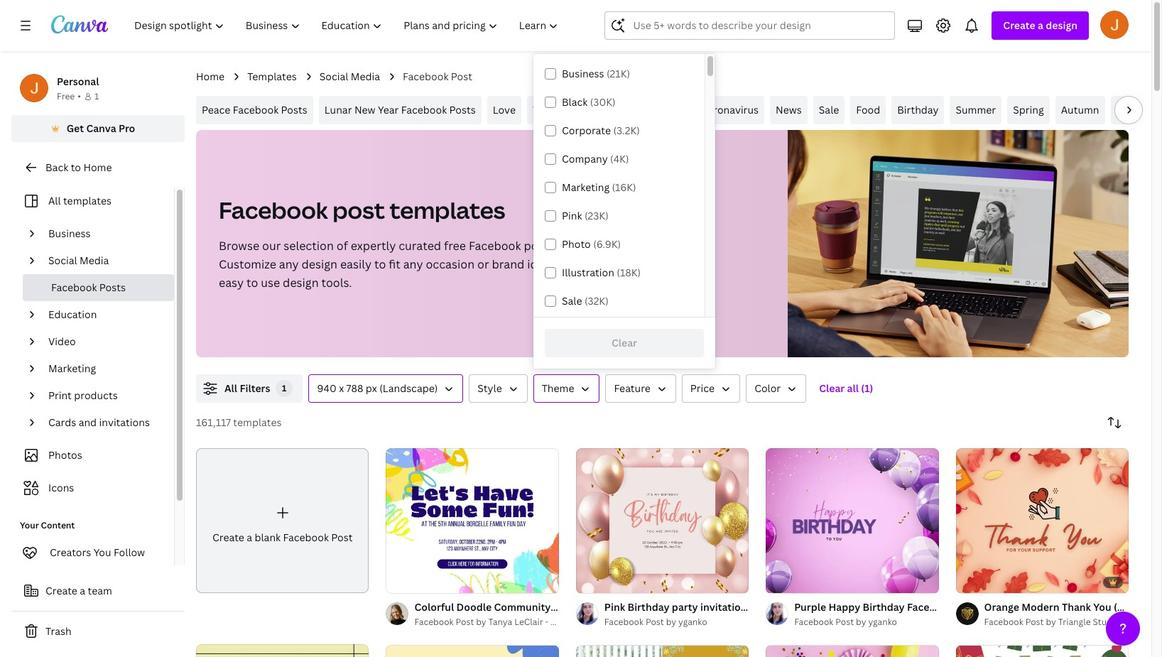 Task type: describe. For each thing, give the bounding box(es) containing it.
social media for rightmost social media link
[[320, 70, 380, 83]]

create a blank facebook post link
[[196, 449, 369, 594]]

home link
[[196, 69, 225, 85]]

facebook post templates
[[219, 195, 506, 225]]

team
[[1123, 617, 1145, 629]]

free
[[444, 238, 466, 254]]

templates for all templates
[[63, 194, 112, 208]]

birthday inside pink birthday party invitation facebook post facebook post by yganko
[[628, 601, 670, 614]]

(18k)
[[617, 266, 641, 279]]

party
[[672, 601, 699, 614]]

all filters
[[225, 382, 270, 395]]

all templates link
[[20, 188, 166, 215]]

0 horizontal spatial social
[[48, 254, 77, 267]]

winter
[[1117, 103, 1149, 117]]

new
[[355, 103, 376, 117]]

facebook inside the facebook post by tanya leclair - so swell studio link
[[415, 617, 454, 629]]

white gold modern elegant happy retirement greeting facebook post image
[[576, 646, 749, 658]]

black (30k)
[[562, 95, 616, 109]]

spring
[[1014, 103, 1045, 117]]

jeremy miller image
[[1101, 11, 1130, 39]]

invitations
[[99, 416, 150, 429]]

1 horizontal spatial social media link
[[320, 69, 380, 85]]

color button
[[746, 375, 807, 403]]

(6.9k)
[[594, 237, 621, 251]]

0 vertical spatial to
[[71, 161, 81, 174]]

post inside the facebook post by tanya leclair - so swell studio link
[[456, 617, 474, 629]]

1 horizontal spatial our
[[600, 257, 618, 272]]

facebook inside lunar new year facebook posts link
[[401, 103, 447, 117]]

1 filter options selected element
[[276, 380, 293, 397]]

icons link
[[20, 475, 166, 502]]

post inside create a blank facebook post element
[[331, 531, 353, 545]]

or
[[478, 257, 489, 272]]

coronavirus link
[[695, 96, 765, 124]]

clear button
[[545, 329, 704, 358]]

post inside purple happy birthday facebook post facebook post by yganko
[[957, 601, 978, 615]]

valentine's day facebook posts link
[[527, 96, 689, 124]]

winter link
[[1111, 96, 1155, 124]]

px
[[366, 382, 377, 395]]

facebook posts
[[51, 281, 126, 294]]

1 studio from the left
[[587, 617, 614, 629]]

create a design button
[[993, 11, 1090, 40]]

love link
[[487, 96, 522, 124]]

photo
[[562, 237, 591, 251]]

sale for sale (32k)
[[562, 294, 583, 308]]

(16k)
[[612, 181, 637, 194]]

top level navigation element
[[125, 11, 571, 40]]

Search search field
[[634, 12, 887, 39]]

clear all (1)
[[820, 382, 874, 395]]

Sort by button
[[1101, 409, 1130, 437]]

business link
[[43, 220, 166, 247]]

color
[[755, 382, 781, 395]]

triangle
[[1059, 617, 1092, 629]]

theme button
[[534, 375, 600, 403]]

all
[[848, 382, 859, 395]]

sale link
[[814, 96, 845, 124]]

create a blank facebook post
[[213, 531, 353, 545]]

purple
[[795, 601, 827, 615]]

expertly
[[351, 238, 396, 254]]

161,117 templates
[[196, 416, 282, 429]]

social media for bottommost social media link
[[48, 254, 109, 267]]

studio inside orange modern thank you (facebook facebook post by triangle studio team
[[1094, 617, 1121, 629]]

788
[[347, 382, 364, 395]]

2 vertical spatial to
[[247, 275, 258, 291]]

orange modern thank you (facebook post) image
[[957, 449, 1130, 594]]

a for team
[[80, 584, 85, 598]]

yganko inside pink birthday party invitation facebook post facebook post by yganko
[[679, 617, 708, 629]]

161,117
[[196, 416, 231, 429]]

(21k)
[[607, 67, 631, 80]]

pink birthday party invitation facebook post facebook post by yganko
[[605, 601, 820, 629]]

posts down facebook post
[[450, 103, 476, 117]]

1 horizontal spatial social
[[320, 70, 349, 83]]

back to home
[[45, 161, 112, 174]]

birthday inside purple happy birthday facebook post facebook post by yganko
[[863, 601, 905, 615]]

design inside dropdown button
[[1047, 18, 1078, 32]]

team
[[88, 584, 112, 598]]

templates
[[247, 70, 297, 83]]

pink for pink birthday party invitation facebook post facebook post by yganko
[[605, 601, 626, 614]]

white red green cute and fun christmas party facebook post image
[[957, 646, 1130, 658]]

templates for 161,117 templates
[[233, 416, 282, 429]]

blank
[[255, 531, 281, 545]]

leclair
[[515, 617, 544, 629]]

lunar
[[325, 103, 352, 117]]

0 horizontal spatial 1
[[94, 90, 99, 102]]

1 vertical spatial home
[[83, 161, 112, 174]]

create a team button
[[11, 577, 185, 606]]

post inside pink birthday party invitation facebook post facebook post by yganko
[[799, 601, 820, 614]]

news link
[[771, 96, 808, 124]]

food link
[[851, 96, 887, 124]]

summer link
[[951, 96, 1002, 124]]

summer
[[956, 103, 997, 117]]

pink (23k)
[[562, 209, 609, 222]]

orange modern thank you (facebook link
[[985, 600, 1163, 616]]

business for business
[[48, 227, 91, 240]]

1 vertical spatial design
[[302, 257, 338, 272]]

creators you follow link
[[11, 539, 174, 567]]

yellow and blue minimalist monotone economy civil society sdg facebook post image
[[386, 646, 559, 658]]

education link
[[43, 301, 166, 328]]

1 horizontal spatial home
[[196, 70, 225, 83]]

facebook post by yganko link for birthday
[[795, 616, 939, 630]]

1 vertical spatial 1
[[282, 382, 287, 395]]

(1)
[[862, 382, 874, 395]]

get canva pro button
[[11, 115, 185, 142]]

illustration (18k)
[[562, 266, 641, 279]]

facebook post by yganko link for party
[[605, 616, 749, 630]]

1 any from the left
[[279, 257, 299, 272]]

pink birthday party invitation facebook post image
[[576, 449, 749, 594]]

create for create a design
[[1004, 18, 1036, 32]]

your content
[[20, 520, 75, 532]]

yganko inside purple happy birthday facebook post facebook post by yganko
[[869, 617, 898, 629]]

free •
[[57, 90, 81, 102]]

post inside browse our selection of expertly curated free facebook post templates. customize any design easily to fit any occasion or brand identity with our easy to use design tools.
[[524, 238, 549, 254]]

swell
[[564, 617, 585, 629]]

a for blank
[[247, 531, 252, 545]]

post inside purple happy birthday facebook post facebook post by yganko
[[836, 617, 855, 629]]

trash link
[[11, 618, 185, 646]]

peace
[[202, 103, 231, 117]]

create a team
[[45, 584, 112, 598]]

posts up education link
[[99, 281, 126, 294]]

print products link
[[43, 382, 166, 409]]

facebook inside orange modern thank you (facebook facebook post by triangle studio team
[[985, 617, 1024, 629]]

day
[[588, 103, 607, 117]]

autumn
[[1062, 103, 1100, 117]]

invitation
[[701, 601, 748, 614]]

(4k)
[[611, 152, 629, 166]]

facebook post by tanya leclair - so swell studio
[[415, 617, 614, 629]]

posts left coronavirus
[[657, 103, 684, 117]]

illustration
[[562, 266, 615, 279]]

post inside orange modern thank you (facebook facebook post by triangle studio team
[[1026, 617, 1045, 629]]

style
[[478, 382, 502, 395]]

purple happy birthday facebook post facebook post by yganko
[[795, 601, 978, 629]]



Task type: locate. For each thing, give the bounding box(es) containing it.
all for all filters
[[225, 382, 237, 395]]

2 by from the left
[[476, 617, 487, 629]]

0 horizontal spatial all
[[48, 194, 61, 208]]

None search field
[[605, 11, 896, 40]]

yganko
[[679, 617, 708, 629], [869, 617, 898, 629]]

marketing for marketing (16k)
[[562, 181, 610, 194]]

birthday (facebook post) image
[[766, 646, 939, 658]]

0 horizontal spatial marketing
[[48, 362, 96, 375]]

purple happy birthday facebook post link
[[795, 600, 978, 616]]

to right back
[[71, 161, 81, 174]]

love
[[493, 103, 516, 117]]

1 right filters
[[282, 382, 287, 395]]

1 horizontal spatial media
[[351, 70, 380, 83]]

0 horizontal spatial any
[[279, 257, 299, 272]]

940 x 788 px (landscape)
[[317, 382, 438, 395]]

theme
[[542, 382, 575, 395]]

create a blank facebook post element
[[196, 449, 369, 594]]

2 horizontal spatial a
[[1039, 18, 1044, 32]]

marketing link
[[43, 355, 166, 382]]

0 horizontal spatial our
[[262, 238, 281, 254]]

1 yganko from the left
[[679, 617, 708, 629]]

selection
[[284, 238, 334, 254]]

1 vertical spatial our
[[600, 257, 618, 272]]

create for create a team
[[45, 584, 77, 598]]

0 horizontal spatial a
[[80, 584, 85, 598]]

0 vertical spatial our
[[262, 238, 281, 254]]

post up identity
[[524, 238, 549, 254]]

personal
[[57, 75, 99, 88]]

post up expertly
[[333, 195, 385, 225]]

print products
[[48, 389, 118, 402]]

you right the thank on the bottom right of the page
[[1094, 601, 1112, 615]]

post left happy
[[799, 601, 820, 614]]

by down modern
[[1047, 617, 1057, 629]]

by down happy
[[857, 617, 867, 629]]

0 vertical spatial social media link
[[320, 69, 380, 85]]

creators
[[50, 546, 91, 559]]

social media link up lunar
[[320, 69, 380, 85]]

customize
[[219, 257, 276, 272]]

1 horizontal spatial sale
[[819, 103, 840, 117]]

marketing for marketing
[[48, 362, 96, 375]]

0 horizontal spatial social media
[[48, 254, 109, 267]]

templates down the back to home
[[63, 194, 112, 208]]

facebook post by yganko link down happy
[[795, 616, 939, 630]]

black
[[562, 95, 588, 109]]

design right use
[[283, 275, 319, 291]]

1 horizontal spatial a
[[247, 531, 252, 545]]

0 vertical spatial 1
[[94, 90, 99, 102]]

0 vertical spatial media
[[351, 70, 380, 83]]

create inside button
[[45, 584, 77, 598]]

templates link
[[247, 69, 297, 85]]

media up the facebook posts
[[80, 254, 109, 267]]

clear inside button
[[820, 382, 845, 395]]

get canva pro
[[67, 122, 135, 135]]

social media up lunar
[[320, 70, 380, 83]]

0 vertical spatial clear
[[612, 336, 638, 350]]

0 vertical spatial create
[[1004, 18, 1036, 32]]

you inside orange modern thank you (facebook facebook post by triangle studio team
[[1094, 601, 1112, 615]]

1 horizontal spatial pink
[[605, 601, 626, 614]]

0 horizontal spatial clear
[[612, 336, 638, 350]]

social media up the facebook posts
[[48, 254, 109, 267]]

1 horizontal spatial all
[[225, 382, 237, 395]]

valentine's
[[533, 103, 586, 117]]

post inside pink birthday party invitation facebook post facebook post by yganko
[[646, 617, 664, 629]]

media up new
[[351, 70, 380, 83]]

happy
[[829, 601, 861, 615]]

2 horizontal spatial to
[[375, 257, 386, 272]]

2 any from the left
[[404, 257, 423, 272]]

valentine's day facebook posts
[[533, 103, 684, 117]]

a inside 'create a team' button
[[80, 584, 85, 598]]

coronavirus
[[701, 103, 759, 117]]

create inside dropdown button
[[1004, 18, 1036, 32]]

facebook post by yganko link
[[605, 616, 749, 630], [795, 616, 939, 630]]

2 horizontal spatial create
[[1004, 18, 1036, 32]]

0 vertical spatial all
[[48, 194, 61, 208]]

0 horizontal spatial media
[[80, 254, 109, 267]]

all down back
[[48, 194, 61, 208]]

yganko down party
[[679, 617, 708, 629]]

easily
[[340, 257, 372, 272]]

our down (6.9k)
[[600, 257, 618, 272]]

0 vertical spatial a
[[1039, 18, 1044, 32]]

a inside create a blank facebook post element
[[247, 531, 252, 545]]

birthday left party
[[628, 601, 670, 614]]

templates up free at left
[[390, 195, 506, 225]]

all for all templates
[[48, 194, 61, 208]]

follow
[[114, 546, 145, 559]]

sale (32k)
[[562, 294, 609, 308]]

home up peace
[[196, 70, 225, 83]]

1 horizontal spatial templates
[[233, 416, 282, 429]]

0 vertical spatial marketing
[[562, 181, 610, 194]]

0 vertical spatial you
[[94, 546, 111, 559]]

0 horizontal spatial studio
[[587, 617, 614, 629]]

colorful doodle community event announcement facebook post image
[[386, 449, 559, 594]]

use
[[261, 275, 280, 291]]

so
[[551, 617, 561, 629]]

by left tanya in the bottom of the page
[[476, 617, 487, 629]]

facebook inside valentine's day facebook posts link
[[609, 103, 655, 117]]

1 by from the left
[[667, 617, 677, 629]]

1 vertical spatial business
[[48, 227, 91, 240]]

1 horizontal spatial 1
[[282, 382, 287, 395]]

0 horizontal spatial social media link
[[43, 247, 166, 274]]

create for create a blank facebook post
[[213, 531, 244, 545]]

1 horizontal spatial business
[[562, 67, 605, 80]]

1 vertical spatial clear
[[820, 382, 845, 395]]

1 horizontal spatial any
[[404, 257, 423, 272]]

business up black (30k)
[[562, 67, 605, 80]]

back to home link
[[11, 154, 185, 182]]

clear left all
[[820, 382, 845, 395]]

of
[[337, 238, 348, 254]]

1 vertical spatial sale
[[562, 294, 583, 308]]

get
[[67, 122, 84, 135]]

(3.2k)
[[614, 124, 640, 137]]

clear for clear
[[612, 336, 638, 350]]

by inside orange modern thank you (facebook facebook post by triangle studio team
[[1047, 617, 1057, 629]]

1 vertical spatial marketing
[[48, 362, 96, 375]]

media
[[351, 70, 380, 83], [80, 254, 109, 267]]

1 vertical spatial social media link
[[43, 247, 166, 274]]

0 horizontal spatial yganko
[[679, 617, 708, 629]]

business down all templates
[[48, 227, 91, 240]]

1 horizontal spatial social media
[[320, 70, 380, 83]]

to left use
[[247, 275, 258, 291]]

create
[[1004, 18, 1036, 32], [213, 531, 244, 545], [45, 584, 77, 598]]

pro
[[119, 122, 135, 135]]

pink for pink (23k)
[[562, 209, 583, 222]]

with
[[573, 257, 597, 272]]

by inside purple happy birthday facebook post facebook post by yganko
[[857, 617, 867, 629]]

peace facebook posts link
[[196, 96, 313, 124]]

design left jeremy miller icon
[[1047, 18, 1078, 32]]

0 horizontal spatial you
[[94, 546, 111, 559]]

yganko down the purple happy birthday facebook post 'link'
[[869, 617, 898, 629]]

4 by from the left
[[1047, 617, 1057, 629]]

style button
[[469, 375, 528, 403]]

1 horizontal spatial to
[[247, 275, 258, 291]]

marketing up pink (23k)
[[562, 181, 610, 194]]

home up all templates link
[[83, 161, 112, 174]]

lunar new year facebook posts
[[325, 103, 476, 117]]

1 horizontal spatial marketing
[[562, 181, 610, 194]]

studio left team
[[1094, 617, 1121, 629]]

2 horizontal spatial templates
[[390, 195, 506, 225]]

0 vertical spatial business
[[562, 67, 605, 80]]

social up the facebook posts
[[48, 254, 77, 267]]

0 vertical spatial home
[[196, 70, 225, 83]]

all
[[48, 194, 61, 208], [225, 382, 237, 395]]

pink
[[562, 209, 583, 222], [605, 601, 626, 614]]

1 vertical spatial media
[[80, 254, 109, 267]]

tools.
[[322, 275, 352, 291]]

0 horizontal spatial business
[[48, 227, 91, 240]]

1 horizontal spatial create
[[213, 531, 244, 545]]

price button
[[682, 375, 741, 403]]

clear for clear all (1)
[[820, 382, 845, 395]]

templates down filters
[[233, 416, 282, 429]]

1 facebook post by yganko link from the left
[[605, 616, 749, 630]]

post left orange on the bottom of page
[[957, 601, 978, 615]]

pink inside pink birthday party invitation facebook post facebook post by yganko
[[605, 601, 626, 614]]

company (4k)
[[562, 152, 629, 166]]

0 horizontal spatial templates
[[63, 194, 112, 208]]

birthday right food
[[898, 103, 939, 117]]

pink left (23k) in the right top of the page
[[562, 209, 583, 222]]

1 horizontal spatial yganko
[[869, 617, 898, 629]]

2 vertical spatial a
[[80, 584, 85, 598]]

0 horizontal spatial to
[[71, 161, 81, 174]]

a
[[1039, 18, 1044, 32], [247, 531, 252, 545], [80, 584, 85, 598]]

2 studio from the left
[[1094, 617, 1121, 629]]

create inside 'link'
[[213, 531, 244, 545]]

all left filters
[[225, 382, 237, 395]]

studio right swell at the bottom
[[587, 617, 614, 629]]

clear up feature
[[612, 336, 638, 350]]

1 vertical spatial create
[[213, 531, 244, 545]]

business
[[562, 67, 605, 80], [48, 227, 91, 240]]

easy
[[219, 275, 244, 291]]

icons
[[48, 481, 74, 495]]

posts down templates link
[[281, 103, 308, 117]]

facebook inside browse our selection of expertly curated free facebook post templates. customize any design easily to fit any occasion or brand identity with our easy to use design tools.
[[469, 238, 521, 254]]

a inside create a design dropdown button
[[1039, 18, 1044, 32]]

photos link
[[20, 442, 166, 469]]

(30k)
[[591, 95, 616, 109]]

to left fit
[[375, 257, 386, 272]]

1 vertical spatial to
[[375, 257, 386, 272]]

sale left food
[[819, 103, 840, 117]]

by inside pink birthday party invitation facebook post facebook post by yganko
[[667, 617, 677, 629]]

browse our selection of expertly curated free facebook post templates. customize any design easily to fit any occasion or brand identity with our easy to use design tools.
[[219, 238, 618, 291]]

0 horizontal spatial pink
[[562, 209, 583, 222]]

birthday link
[[892, 96, 945, 124]]

marketing (16k)
[[562, 181, 637, 194]]

products
[[74, 389, 118, 402]]

any up use
[[279, 257, 299, 272]]

1 vertical spatial you
[[1094, 601, 1112, 615]]

education
[[48, 308, 97, 321]]

fit
[[389, 257, 401, 272]]

3 by from the left
[[857, 617, 867, 629]]

social
[[320, 70, 349, 83], [48, 254, 77, 267]]

content
[[41, 520, 75, 532]]

a for design
[[1039, 18, 1044, 32]]

social up lunar
[[320, 70, 349, 83]]

0 vertical spatial sale
[[819, 103, 840, 117]]

design down selection
[[302, 257, 338, 272]]

2 vertical spatial create
[[45, 584, 77, 598]]

1 vertical spatial social media
[[48, 254, 109, 267]]

year
[[378, 103, 399, 117]]

1 horizontal spatial you
[[1094, 601, 1112, 615]]

corporate
[[562, 124, 611, 137]]

1 vertical spatial all
[[225, 382, 237, 395]]

templates.
[[552, 238, 610, 254]]

back
[[45, 161, 68, 174]]

post
[[333, 195, 385, 225], [524, 238, 549, 254], [799, 601, 820, 614], [957, 601, 978, 615]]

post
[[451, 70, 473, 83], [331, 531, 353, 545], [646, 617, 664, 629], [456, 617, 474, 629], [836, 617, 855, 629], [1026, 617, 1045, 629]]

(landscape)
[[380, 382, 438, 395]]

blue and yellow gradient oval photo frame facebook post image
[[196, 645, 369, 658]]

you
[[94, 546, 111, 559], [1094, 601, 1112, 615]]

facebook inside peace facebook posts link
[[233, 103, 279, 117]]

templates inside all templates link
[[63, 194, 112, 208]]

0 vertical spatial social
[[320, 70, 349, 83]]

social media link up the facebook posts
[[43, 247, 166, 274]]

(facebook
[[1115, 601, 1163, 615]]

free
[[57, 90, 75, 102]]

orange
[[985, 601, 1020, 615]]

news
[[776, 103, 802, 117]]

1 vertical spatial pink
[[605, 601, 626, 614]]

0 horizontal spatial home
[[83, 161, 112, 174]]

birthday right happy
[[863, 601, 905, 615]]

food
[[857, 103, 881, 117]]

business for business (21k)
[[562, 67, 605, 80]]

0 horizontal spatial create
[[45, 584, 77, 598]]

feature
[[615, 382, 651, 395]]

studio
[[587, 617, 614, 629], [1094, 617, 1121, 629]]

feature button
[[606, 375, 677, 403]]

0 horizontal spatial sale
[[562, 294, 583, 308]]

any right fit
[[404, 257, 423, 272]]

2 yganko from the left
[[869, 617, 898, 629]]

sale for sale
[[819, 103, 840, 117]]

and
[[79, 416, 97, 429]]

•
[[78, 90, 81, 102]]

1 vertical spatial a
[[247, 531, 252, 545]]

1 vertical spatial social
[[48, 254, 77, 267]]

video link
[[43, 328, 166, 355]]

0 horizontal spatial facebook post by yganko link
[[605, 616, 749, 630]]

purple happy birthday facebook post image
[[766, 449, 939, 594]]

marketing down video
[[48, 362, 96, 375]]

1 horizontal spatial studio
[[1094, 617, 1121, 629]]

0 vertical spatial social media
[[320, 70, 380, 83]]

2 vertical spatial design
[[283, 275, 319, 291]]

2 facebook post by yganko link from the left
[[795, 616, 939, 630]]

spring link
[[1008, 96, 1050, 124]]

pink up white gold modern elegant happy retirement greeting facebook post image
[[605, 601, 626, 614]]

0 vertical spatial pink
[[562, 209, 583, 222]]

1 horizontal spatial clear
[[820, 382, 845, 395]]

facebook post by yganko link down party
[[605, 616, 749, 630]]

you left 'follow'
[[94, 546, 111, 559]]

facebook inside create a blank facebook post element
[[283, 531, 329, 545]]

1 right •
[[94, 90, 99, 102]]

by down party
[[667, 617, 677, 629]]

business (21k)
[[562, 67, 631, 80]]

1 horizontal spatial facebook post by yganko link
[[795, 616, 939, 630]]

0 vertical spatial design
[[1047, 18, 1078, 32]]

sale left the (32k)
[[562, 294, 583, 308]]

clear inside button
[[612, 336, 638, 350]]

our up customize
[[262, 238, 281, 254]]



Task type: vqa. For each thing, say whether or not it's contained in the screenshot.
middle a
yes



